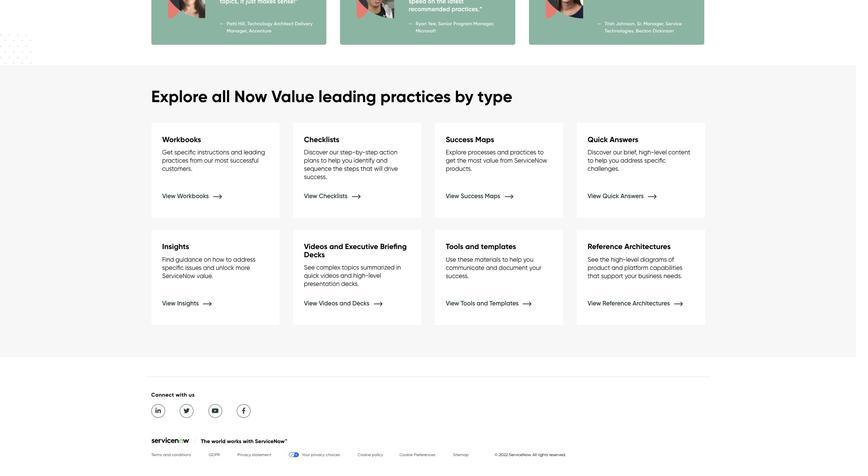 Task type: describe. For each thing, give the bounding box(es) containing it.
view success maps
[[446, 193, 502, 200]]

servicenow.
[[509, 452, 532, 457]]

view insights
[[162, 300, 200, 307]]

linkedin image
[[154, 407, 162, 415]]

drive
[[384, 165, 398, 172]]

see the high-level diagrams of product and platform capabilities that support your business needs.
[[588, 256, 683, 279]]

1 vertical spatial insights
[[177, 300, 199, 307]]

view tools and templates link
[[446, 300, 542, 307]]

works
[[227, 438, 241, 445]]

terms and conditions
[[151, 452, 191, 457]]

practices for get specific instructions and leading practices from our most successful customers.
[[162, 157, 188, 164]]

reserved.
[[549, 452, 566, 457]]

1 vertical spatial maps
[[485, 193, 500, 200]]

trish johnson, sr. manager, service technologies, becton dickinson image
[[539, 0, 583, 18]]

connect
[[151, 391, 174, 398]]

customers.
[[162, 165, 192, 172]]

service
[[666, 20, 682, 26]]

quick
[[304, 272, 319, 279]]

and up these
[[465, 242, 479, 251]]

terms and conditions link
[[151, 452, 191, 457]]

business
[[638, 272, 662, 279]]

help inside use these materials to help you communicate and document your success.
[[510, 256, 522, 263]]

you inside discover our step-by-step action plans to help you identify and sequence the steps that will drive success.
[[342, 157, 352, 164]]

successful
[[230, 157, 258, 164]]

templates
[[489, 300, 519, 307]]

these
[[458, 256, 473, 263]]

complex
[[316, 264, 340, 271]]

discover our brief, high-level content to help you address specific challenges.
[[588, 149, 690, 172]]

and down decks.
[[340, 300, 351, 307]]

and inside see complex topics summarized in quick videos and high-level presentation decks.
[[340, 272, 352, 279]]

plans
[[304, 157, 319, 164]]

most inside explore processes and practices to get the most value from servicenow products.
[[468, 157, 482, 164]]

discover our step-by-step action plans to help you identify and sequence the steps that will drive success.
[[304, 149, 398, 181]]

0 vertical spatial architectures
[[624, 242, 671, 251]]

explore processes and practices to get the most value from servicenow products.
[[446, 149, 547, 172]]

type
[[478, 86, 512, 106]]

gdpr
[[209, 452, 220, 457]]

architect
[[274, 20, 294, 26]]

discover for checklists
[[304, 149, 328, 156]]

delivery
[[295, 20, 313, 26]]

unlock
[[216, 264, 234, 271]]

view for tools and templates
[[446, 300, 459, 307]]

specific inside get specific instructions and leading practices from our most successful customers.
[[174, 149, 196, 156]]

1 vertical spatial quick
[[603, 193, 619, 200]]

to inside use these materials to help you communicate and document your success.
[[502, 256, 508, 263]]

level inside see the high-level diagrams of product and platform capabilities that support your business needs.
[[626, 256, 639, 263]]

becton
[[636, 28, 652, 34]]

preferences
[[414, 452, 435, 457]]

and right terms
[[163, 452, 171, 457]]

by-
[[356, 149, 366, 156]]

us
[[189, 391, 195, 398]]

0 vertical spatial answers
[[610, 135, 638, 144]]

view quick answers link
[[588, 193, 667, 200]]

1 vertical spatial checklists
[[319, 193, 348, 200]]

view for workbooks
[[162, 193, 176, 200]]

1 vertical spatial with
[[243, 438, 254, 445]]

leading for and
[[244, 149, 265, 156]]

high- inside see the high-level diagrams of product and platform capabilities that support your business needs.
[[611, 256, 626, 263]]

discover for quick answers
[[588, 149, 612, 156]]

communicate
[[446, 264, 484, 271]]

view checklists
[[304, 193, 349, 200]]

help inside 'discover our brief, high-level content to help you address specific challenges.'
[[595, 157, 607, 164]]

you inside 'discover our brief, high-level content to help you address specific challenges.'
[[609, 157, 619, 164]]

decks.
[[341, 280, 359, 287]]

practices for explore all now value leading practices by type
[[380, 86, 451, 106]]

privacy
[[237, 452, 251, 457]]

view checklists link
[[304, 193, 371, 200]]

ryan
[[416, 20, 427, 26]]

now
[[234, 86, 267, 106]]

manager, inside trish johnson, sr. manager, service technologies, becton dickinson
[[643, 20, 664, 26]]

connect with us
[[151, 391, 195, 398]]

cookie preferences link
[[399, 452, 435, 457]]

to inside discover our step-by-step action plans to help you identify and sequence the steps that will drive success.
[[321, 157, 327, 164]]

you inside use these materials to help you communicate and document your success.
[[523, 256, 534, 263]]

summarized
[[361, 264, 395, 271]]

manager, inside patti hill, technology architect delivery manager, accenture
[[227, 28, 248, 34]]

1 vertical spatial success
[[461, 193, 483, 200]]

and inside discover our step-by-step action plans to help you identify and sequence the steps that will drive success.
[[376, 157, 387, 164]]

the world works with servicenow™
[[201, 438, 287, 445]]

step
[[366, 149, 378, 156]]

0 vertical spatial tools
[[446, 242, 463, 251]]

success. inside discover our step-by-step action plans to help you identify and sequence the steps that will drive success.
[[304, 173, 327, 181]]

cookie policy link
[[358, 452, 383, 457]]

view for insights
[[162, 300, 176, 307]]

steps
[[344, 165, 359, 172]]

our for checklists
[[329, 149, 339, 156]]

product
[[588, 264, 610, 271]]

manager, inside ryan yee, senior program manager, microsoft
[[473, 20, 494, 26]]

servicenow inside find guidance on how to address specific issues and unlock more servicenow value.
[[162, 272, 195, 279]]

all
[[212, 86, 230, 106]]

most inside get specific instructions and leading practices from our most successful customers.
[[215, 157, 229, 164]]

platform
[[624, 264, 648, 271]]

see for reference architectures
[[588, 256, 598, 263]]

cookie for cookie policy
[[358, 452, 371, 457]]

how
[[213, 256, 224, 263]]

and inside videos and executive briefing decks
[[329, 242, 343, 251]]

and inside get specific instructions and leading practices from our most successful customers.
[[231, 149, 242, 156]]

view for quick answers
[[588, 193, 601, 200]]

privacy
[[311, 452, 325, 457]]

specific inside 'discover our brief, high-level content to help you address specific challenges.'
[[644, 157, 666, 164]]

help inside discover our step-by-step action plans to help you identify and sequence the steps that will drive success.
[[328, 157, 340, 164]]

the inside discover our step-by-step action plans to help you identify and sequence the steps that will drive success.
[[333, 165, 342, 172]]

value
[[271, 86, 314, 106]]

1 vertical spatial tools
[[461, 300, 475, 307]]

view videos and decks link
[[304, 300, 393, 307]]

trish johnson, sr. manager, service technologies, becton dickinson
[[605, 20, 682, 34]]

success maps
[[446, 135, 494, 144]]

sitemap link
[[453, 452, 469, 457]]

accenture
[[249, 28, 271, 34]]

templates
[[481, 242, 516, 251]]

2022
[[499, 452, 508, 457]]

ryan yee, senior program manager, microsoft
[[416, 20, 494, 34]]

use
[[446, 256, 456, 263]]

conditions
[[172, 452, 191, 457]]

johnson,
[[616, 20, 636, 26]]

view for videos and executive briefing decks
[[304, 300, 317, 307]]

senior
[[438, 20, 452, 26]]

see complex topics summarized in quick videos and high-level presentation decks.
[[304, 264, 401, 287]]

cookie preferences
[[399, 452, 435, 457]]

facebook image
[[240, 407, 248, 415]]

©
[[495, 452, 498, 457]]

sr.
[[637, 20, 642, 26]]

explore for explore processes and practices to get the most value from servicenow products.
[[446, 149, 466, 156]]

0 vertical spatial success
[[446, 135, 473, 144]]

sequence
[[304, 165, 332, 172]]

our inside get specific instructions and leading practices from our most successful customers.
[[204, 157, 213, 164]]

tools and templates
[[446, 242, 516, 251]]

and inside find guidance on how to address specific issues and unlock more servicenow value.
[[203, 264, 214, 271]]

videos
[[321, 272, 339, 279]]

needs.
[[664, 272, 682, 279]]



Task type: locate. For each thing, give the bounding box(es) containing it.
terms
[[151, 452, 162, 457]]

insights up find
[[162, 242, 189, 251]]

ryan yee, senior program manager, microsoft image
[[350, 0, 394, 18]]

0 horizontal spatial servicenow
[[162, 272, 195, 279]]

level left content
[[654, 149, 667, 156]]

0 vertical spatial address
[[620, 157, 643, 164]]

leading for value
[[318, 86, 376, 106]]

2 horizontal spatial the
[[600, 256, 609, 263]]

specific inside find guidance on how to address specific issues and unlock more servicenow value.
[[162, 264, 184, 271]]

servicenow image
[[151, 437, 190, 443]]

0 vertical spatial your
[[529, 264, 541, 271]]

0 vertical spatial the
[[457, 157, 466, 164]]

0 horizontal spatial you
[[342, 157, 352, 164]]

get
[[446, 157, 456, 164]]

quick answers
[[588, 135, 638, 144]]

high- inside see complex topics summarized in quick videos and high-level presentation decks.
[[353, 272, 369, 279]]

level inside see complex topics summarized in quick videos and high-level presentation decks.
[[369, 272, 381, 279]]

diagrams
[[640, 256, 667, 263]]

with left us
[[176, 391, 187, 398]]

from right value
[[500, 157, 513, 164]]

videos down presentation
[[319, 300, 338, 307]]

1 vertical spatial success.
[[446, 272, 469, 279]]

value.
[[197, 272, 213, 279]]

explore
[[151, 86, 208, 106], [446, 149, 466, 156]]

from inside get specific instructions and leading practices from our most successful customers.
[[190, 157, 203, 164]]

1 vertical spatial specific
[[644, 157, 666, 164]]

address up more
[[233, 256, 256, 263]]

1 horizontal spatial see
[[588, 256, 598, 263]]

1 horizontal spatial servicenow
[[514, 157, 547, 164]]

success. inside use these materials to help you communicate and document your success.
[[446, 272, 469, 279]]

0 vertical spatial videos
[[304, 242, 327, 251]]

0 vertical spatial leading
[[318, 86, 376, 106]]

manager,
[[473, 20, 494, 26], [643, 20, 664, 26], [227, 28, 248, 34]]

the up product
[[600, 256, 609, 263]]

high- down reference architectures on the bottom right of the page
[[611, 256, 626, 263]]

explore inside explore processes and practices to get the most value from servicenow products.
[[446, 149, 466, 156]]

2 vertical spatial practices
[[162, 157, 188, 164]]

© 2022 servicenow. all rights reserved.
[[495, 452, 566, 457]]

technology
[[247, 20, 273, 26]]

identify
[[354, 157, 375, 164]]

and down materials
[[486, 264, 497, 271]]

0 vertical spatial maps
[[475, 135, 494, 144]]

2 vertical spatial specific
[[162, 264, 184, 271]]

you down step-
[[342, 157, 352, 164]]

workbooks up "get"
[[162, 135, 201, 144]]

0 horizontal spatial most
[[215, 157, 229, 164]]

1 vertical spatial see
[[304, 264, 315, 271]]

reference architectures
[[588, 242, 671, 251]]

see inside see the high-level diagrams of product and platform capabilities that support your business needs.
[[588, 256, 598, 263]]

1 horizontal spatial explore
[[446, 149, 466, 156]]

view for reference architectures
[[588, 300, 601, 307]]

0 horizontal spatial with
[[176, 391, 187, 398]]

view for checklists
[[304, 193, 317, 200]]

issues
[[185, 264, 202, 271]]

step-
[[340, 149, 356, 156]]

brief,
[[624, 149, 637, 156]]

2 most from the left
[[468, 157, 482, 164]]

workbooks down customers.
[[177, 193, 209, 200]]

0 horizontal spatial your
[[529, 264, 541, 271]]

2 cookie from the left
[[399, 452, 413, 457]]

see up quick
[[304, 264, 315, 271]]

0 horizontal spatial decks
[[304, 250, 325, 259]]

1 vertical spatial reference
[[603, 300, 631, 307]]

and up value
[[497, 149, 509, 156]]

your privacy choices link
[[289, 452, 340, 457]]

architectures up diagrams
[[624, 242, 671, 251]]

our for quick answers
[[613, 149, 622, 156]]

see inside see complex topics summarized in quick videos and high-level presentation decks.
[[304, 264, 315, 271]]

and left templates
[[477, 300, 488, 307]]

level up platform
[[626, 256, 639, 263]]

most down processes
[[468, 157, 482, 164]]

that
[[361, 165, 373, 172], [588, 272, 600, 279]]

1 most from the left
[[215, 157, 229, 164]]

decks up complex
[[304, 250, 325, 259]]

the inside explore processes and practices to get the most value from servicenow products.
[[457, 157, 466, 164]]

that down identify
[[361, 165, 373, 172]]

will
[[374, 165, 383, 172]]

0 vertical spatial specific
[[174, 149, 196, 156]]

your inside see the high-level diagrams of product and platform capabilities that support your business needs.
[[625, 272, 637, 279]]

trish
[[605, 20, 615, 26]]

that down product
[[588, 272, 600, 279]]

our
[[329, 149, 339, 156], [613, 149, 622, 156], [204, 157, 213, 164]]

gdpr link
[[209, 452, 220, 457]]

our left brief,
[[613, 149, 622, 156]]

1 horizontal spatial your
[[625, 272, 637, 279]]

architectures down business
[[633, 300, 670, 307]]

and down on
[[203, 264, 214, 271]]

reference up product
[[588, 242, 623, 251]]

quick up the challenges. at the right of page
[[588, 135, 608, 144]]

success. down sequence
[[304, 173, 327, 181]]

practices inside explore processes and practices to get the most value from servicenow products.
[[510, 149, 536, 156]]

discover
[[304, 149, 328, 156], [588, 149, 612, 156]]

insights
[[162, 242, 189, 251], [177, 300, 199, 307]]

help down step-
[[328, 157, 340, 164]]

help up document
[[510, 256, 522, 263]]

0 vertical spatial success.
[[304, 173, 327, 181]]

videos
[[304, 242, 327, 251], [319, 300, 338, 307]]

0 vertical spatial quick
[[588, 135, 608, 144]]

1 vertical spatial answers
[[621, 193, 644, 200]]

and up will
[[376, 157, 387, 164]]

topics
[[342, 264, 359, 271]]

level inside 'discover our brief, high-level content to help you address specific challenges.'
[[654, 149, 667, 156]]

discover up plans
[[304, 149, 328, 156]]

0 horizontal spatial success.
[[304, 173, 327, 181]]

2 from from the left
[[500, 157, 513, 164]]

briefing
[[380, 242, 407, 251]]

1 vertical spatial explore
[[446, 149, 466, 156]]

1 vertical spatial address
[[233, 256, 256, 263]]

of
[[668, 256, 674, 263]]

0 vertical spatial insights
[[162, 242, 189, 251]]

and
[[231, 149, 242, 156], [497, 149, 509, 156], [376, 157, 387, 164], [329, 242, 343, 251], [465, 242, 479, 251], [203, 264, 214, 271], [486, 264, 497, 271], [612, 264, 623, 271], [340, 272, 352, 279], [340, 300, 351, 307], [477, 300, 488, 307], [163, 452, 171, 457]]

decks inside videos and executive briefing decks
[[304, 250, 325, 259]]

high- right brief,
[[639, 149, 654, 156]]

to
[[538, 149, 544, 156], [321, 157, 327, 164], [588, 157, 593, 164], [226, 256, 232, 263], [502, 256, 508, 263]]

2 horizontal spatial our
[[613, 149, 622, 156]]

servicenow
[[514, 157, 547, 164], [162, 272, 195, 279]]

quick down the challenges. at the right of page
[[603, 193, 619, 200]]

address inside find guidance on how to address specific issues and unlock more servicenow value.
[[233, 256, 256, 263]]

1 horizontal spatial the
[[457, 157, 466, 164]]

capabilities
[[650, 264, 683, 271]]

content
[[668, 149, 690, 156]]

1 cookie from the left
[[358, 452, 371, 457]]

your right document
[[529, 264, 541, 271]]

manager, up dickinson
[[643, 20, 664, 26]]

1 horizontal spatial leading
[[318, 86, 376, 106]]

our down instructions
[[204, 157, 213, 164]]

manager, right program
[[473, 20, 494, 26]]

policy
[[372, 452, 383, 457]]

0 vertical spatial checklists
[[304, 135, 339, 144]]

0 horizontal spatial explore
[[151, 86, 208, 106]]

2 horizontal spatial you
[[609, 157, 619, 164]]

1 horizontal spatial you
[[523, 256, 534, 263]]

1 horizontal spatial cookie
[[399, 452, 413, 457]]

view tools and templates
[[446, 300, 520, 307]]

discover up the challenges. at the right of page
[[588, 149, 612, 156]]

you up the challenges. at the right of page
[[609, 157, 619, 164]]

videos up complex
[[304, 242, 327, 251]]

to inside find guidance on how to address specific issues and unlock more servicenow value.
[[226, 256, 232, 263]]

explore for explore all now value leading practices by type
[[151, 86, 208, 106]]

level down summarized at the bottom of the page
[[369, 272, 381, 279]]

1 vertical spatial your
[[625, 272, 637, 279]]

1 horizontal spatial that
[[588, 272, 600, 279]]

2 vertical spatial level
[[369, 272, 381, 279]]

address down brief,
[[620, 157, 643, 164]]

2 horizontal spatial high-
[[639, 149, 654, 156]]

statement
[[252, 452, 271, 457]]

and up complex
[[329, 242, 343, 251]]

success. down the communicate
[[446, 272, 469, 279]]

most
[[215, 157, 229, 164], [468, 157, 482, 164]]

the left steps
[[333, 165, 342, 172]]

your privacy choices
[[302, 452, 340, 457]]

choices
[[326, 452, 340, 457]]

0 horizontal spatial cookie
[[358, 452, 371, 457]]

checklists down sequence
[[319, 193, 348, 200]]

find guidance on how to address specific issues and unlock more servicenow value.
[[162, 256, 256, 279]]

success down the products.
[[461, 193, 483, 200]]

1 horizontal spatial help
[[510, 256, 522, 263]]

1 discover from the left
[[304, 149, 328, 156]]

view for success maps
[[446, 193, 459, 200]]

0 horizontal spatial that
[[361, 165, 373, 172]]

0 horizontal spatial practices
[[162, 157, 188, 164]]

1 horizontal spatial from
[[500, 157, 513, 164]]

checklists
[[304, 135, 339, 144], [319, 193, 348, 200]]

and up decks.
[[340, 272, 352, 279]]

and inside see the high-level diagrams of product and platform capabilities that support your business needs.
[[612, 264, 623, 271]]

most down instructions
[[215, 157, 229, 164]]

get specific instructions and leading practices from our most successful customers.
[[162, 149, 265, 172]]

0 horizontal spatial leading
[[244, 149, 265, 156]]

materials
[[475, 256, 501, 263]]

by
[[455, 86, 474, 106]]

youtube image
[[211, 407, 219, 415]]

program
[[453, 20, 472, 26]]

0 vertical spatial explore
[[151, 86, 208, 106]]

and up successful
[[231, 149, 242, 156]]

0 vertical spatial decks
[[304, 250, 325, 259]]

that inside discover our step-by-step action plans to help you identify and sequence the steps that will drive success.
[[361, 165, 373, 172]]

help up the challenges. at the right of page
[[595, 157, 607, 164]]

your inside use these materials to help you communicate and document your success.
[[529, 264, 541, 271]]

0 horizontal spatial the
[[333, 165, 342, 172]]

architectures
[[624, 242, 671, 251], [633, 300, 670, 307]]

see up product
[[588, 256, 598, 263]]

you
[[342, 157, 352, 164], [609, 157, 619, 164], [523, 256, 534, 263]]

action
[[379, 149, 397, 156]]

1 vertical spatial workbooks
[[177, 193, 209, 200]]

practices inside get specific instructions and leading practices from our most successful customers.
[[162, 157, 188, 164]]

view workbooks
[[162, 193, 210, 200]]

challenges.
[[588, 165, 619, 172]]

1 vertical spatial practices
[[510, 149, 536, 156]]

2 horizontal spatial manager,
[[643, 20, 664, 26]]

0 horizontal spatial help
[[328, 157, 340, 164]]

1 horizontal spatial with
[[243, 438, 254, 445]]

1 vertical spatial the
[[333, 165, 342, 172]]

2 horizontal spatial level
[[654, 149, 667, 156]]

cookie left preferences
[[399, 452, 413, 457]]

patti hill, technology architect delivery manager, accenture image
[[161, 0, 205, 18]]

from inside explore processes and practices to get the most value from servicenow products.
[[500, 157, 513, 164]]

discover inside 'discover our brief, high-level content to help you address specific challenges.'
[[588, 149, 612, 156]]

twitter image
[[183, 407, 190, 415]]

view workbooks link
[[162, 193, 232, 200]]

0 vertical spatial workbooks
[[162, 135, 201, 144]]

1 vertical spatial decks
[[352, 300, 369, 307]]

2 vertical spatial high-
[[353, 272, 369, 279]]

1 horizontal spatial high-
[[611, 256, 626, 263]]

0 vertical spatial level
[[654, 149, 667, 156]]

tools
[[446, 242, 463, 251], [461, 300, 475, 307]]

discover inside discover our step-by-step action plans to help you identify and sequence the steps that will drive success.
[[304, 149, 328, 156]]

0 horizontal spatial see
[[304, 264, 315, 271]]

1 from from the left
[[190, 157, 203, 164]]

1 vertical spatial that
[[588, 272, 600, 279]]

view reference architectures link
[[588, 300, 693, 307]]

with right works
[[243, 438, 254, 445]]

processes
[[468, 149, 496, 156]]

0 horizontal spatial manager,
[[227, 28, 248, 34]]

executive
[[345, 242, 378, 251]]

1 vertical spatial videos
[[319, 300, 338, 307]]

high- down topics in the bottom of the page
[[353, 272, 369, 279]]

find
[[162, 256, 174, 263]]

servicenow inside explore processes and practices to get the most value from servicenow products.
[[514, 157, 547, 164]]

our inside discover our step-by-step action plans to help you identify and sequence the steps that will drive success.
[[329, 149, 339, 156]]

checklists up plans
[[304, 135, 339, 144]]

0 horizontal spatial address
[[233, 256, 256, 263]]

view insights link
[[162, 300, 222, 307]]

0 horizontal spatial level
[[369, 272, 381, 279]]

2 discover from the left
[[588, 149, 612, 156]]

1 horizontal spatial our
[[329, 149, 339, 156]]

leading
[[318, 86, 376, 106], [244, 149, 265, 156]]

2 vertical spatial the
[[600, 256, 609, 263]]

cookie for cookie preferences
[[399, 452, 413, 457]]

technologies,
[[605, 28, 635, 34]]

the
[[201, 438, 210, 445]]

patti
[[227, 20, 237, 26]]

cookie left policy
[[358, 452, 371, 457]]

2 horizontal spatial help
[[595, 157, 607, 164]]

0 horizontal spatial our
[[204, 157, 213, 164]]

address inside 'discover our brief, high-level content to help you address specific challenges.'
[[620, 157, 643, 164]]

1 horizontal spatial level
[[626, 256, 639, 263]]

1 vertical spatial high-
[[611, 256, 626, 263]]

0 vertical spatial with
[[176, 391, 187, 398]]

1 horizontal spatial decks
[[352, 300, 369, 307]]

1 horizontal spatial practices
[[380, 86, 451, 106]]

that inside see the high-level diagrams of product and platform capabilities that support your business needs.
[[588, 272, 600, 279]]

high- inside 'discover our brief, high-level content to help you address specific challenges.'
[[639, 149, 654, 156]]

0 horizontal spatial discover
[[304, 149, 328, 156]]

decks down decks.
[[352, 300, 369, 307]]

insights down value.
[[177, 300, 199, 307]]

rights
[[538, 452, 548, 457]]

see for videos and executive briefing decks
[[304, 264, 315, 271]]

address
[[620, 157, 643, 164], [233, 256, 256, 263]]

0 vertical spatial reference
[[588, 242, 623, 251]]

and up support
[[612, 264, 623, 271]]

0 horizontal spatial high-
[[353, 272, 369, 279]]

and inside explore processes and practices to get the most value from servicenow products.
[[497, 149, 509, 156]]

1 horizontal spatial manager,
[[473, 20, 494, 26]]

cookie
[[358, 452, 371, 457], [399, 452, 413, 457]]

our inside 'discover our brief, high-level content to help you address specific challenges.'
[[613, 149, 622, 156]]

leading inside get specific instructions and leading practices from our most successful customers.
[[244, 149, 265, 156]]

dickinson
[[653, 28, 674, 34]]

1 horizontal spatial address
[[620, 157, 643, 164]]

to inside 'discover our brief, high-level content to help you address specific challenges.'
[[588, 157, 593, 164]]

our left step-
[[329, 149, 339, 156]]

your down platform
[[625, 272, 637, 279]]

success up get
[[446, 135, 473, 144]]

yee,
[[428, 20, 437, 26]]

privacy statement link
[[237, 452, 271, 457]]

manager, down hill,
[[227, 28, 248, 34]]

the
[[457, 157, 466, 164], [333, 165, 342, 172], [600, 256, 609, 263]]

support
[[601, 272, 623, 279]]

0 vertical spatial see
[[588, 256, 598, 263]]

1 vertical spatial level
[[626, 256, 639, 263]]

to inside explore processes and practices to get the most value from servicenow products.
[[538, 149, 544, 156]]

from down instructions
[[190, 157, 203, 164]]

in
[[396, 264, 401, 271]]

the inside see the high-level diagrams of product and platform capabilities that support your business needs.
[[600, 256, 609, 263]]

1 vertical spatial architectures
[[633, 300, 670, 307]]

workbooks
[[162, 135, 201, 144], [177, 193, 209, 200]]

videos inside videos and executive briefing decks
[[304, 242, 327, 251]]

you up document
[[523, 256, 534, 263]]

reference down support
[[603, 300, 631, 307]]

and inside use these materials to help you communicate and document your success.
[[486, 264, 497, 271]]

on
[[204, 256, 211, 263]]

0 horizontal spatial from
[[190, 157, 203, 164]]

1 vertical spatial leading
[[244, 149, 265, 156]]

1 horizontal spatial success.
[[446, 272, 469, 279]]

the up the products.
[[457, 157, 466, 164]]

videos and executive briefing decks
[[304, 242, 407, 259]]

all
[[533, 452, 537, 457]]

document
[[499, 264, 528, 271]]



Task type: vqa. For each thing, say whether or not it's contained in the screenshot.


